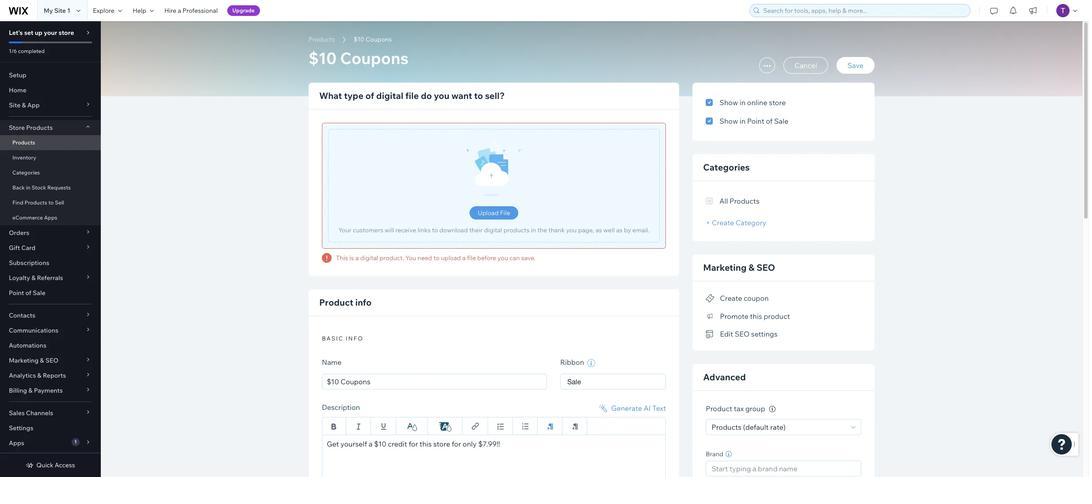 Task type: locate. For each thing, give the bounding box(es) containing it.
completed
[[18, 48, 45, 54]]

upload file
[[478, 209, 510, 217]]

2 vertical spatial digital
[[360, 254, 378, 262]]

promote
[[720, 312, 749, 321]]

1 horizontal spatial categories
[[703, 162, 750, 173]]

0 vertical spatial you
[[434, 90, 450, 101]]

& up analytics & reports
[[40, 357, 44, 365]]

before
[[477, 254, 496, 262]]

save.
[[521, 254, 536, 262]]

1 vertical spatial of
[[766, 117, 773, 126]]

seo up coupon
[[757, 262, 775, 273]]

digital right type
[[376, 90, 404, 101]]

sale down ribbon
[[567, 378, 581, 386]]

2 vertical spatial seo
[[45, 357, 58, 365]]

categories up all
[[703, 162, 750, 173]]

is
[[350, 254, 354, 262]]

upload
[[478, 209, 499, 217]]

0 horizontal spatial of
[[25, 289, 31, 297]]

marketing & seo inside marketing & seo popup button
[[9, 357, 58, 365]]

home link
[[0, 83, 101, 98]]

loyalty & referrals
[[9, 274, 63, 282]]

store right the your
[[59, 29, 74, 37]]

& inside 'analytics & reports' popup button
[[37, 372, 41, 380]]

0 vertical spatial info
[[355, 297, 372, 308]]

generate
[[611, 404, 642, 413]]

show left online
[[720, 98, 738, 107]]

generate ai text
[[611, 404, 666, 413]]

0 horizontal spatial marketing & seo
[[9, 357, 58, 365]]

a right the hire
[[178, 7, 181, 15]]

& for 'analytics & reports' popup button
[[37, 372, 41, 380]]

products link inside $10 coupons form
[[304, 35, 339, 44]]

& inside marketing & seo popup button
[[40, 357, 44, 365]]

products
[[504, 226, 530, 234]]

0 vertical spatial sale
[[774, 117, 789, 126]]

marketing & seo up analytics & reports
[[9, 357, 58, 365]]

file
[[500, 209, 510, 217]]

1 horizontal spatial store
[[433, 440, 450, 449]]

ribbon
[[560, 358, 586, 367]]

& inside billing & payments popup button
[[28, 387, 33, 395]]

0 horizontal spatial sale
[[33, 289, 45, 297]]

& inside site & app dropdown button
[[22, 101, 26, 109]]

1 horizontal spatial file
[[467, 254, 476, 262]]

2 vertical spatial store
[[433, 440, 450, 449]]

& inside loyalty & referrals popup button
[[31, 274, 36, 282]]

you left can on the left of the page
[[498, 254, 508, 262]]

cancel
[[795, 61, 817, 70]]

0 vertical spatial seo
[[757, 262, 775, 273]]

1 vertical spatial show
[[720, 117, 738, 126]]

+ create category button
[[706, 219, 767, 227]]

store inside sidebar element
[[59, 29, 74, 37]]

in down show in online store
[[740, 117, 746, 126]]

1 horizontal spatial marketing
[[703, 262, 747, 273]]

upload
[[441, 254, 461, 262]]

0 horizontal spatial $10
[[309, 48, 337, 68]]

info up basic info on the left
[[355, 297, 372, 308]]

1 vertical spatial you
[[566, 226, 577, 234]]

1 horizontal spatial for
[[452, 440, 461, 449]]

seo inside button
[[735, 330, 750, 339]]

& right loyalty
[[31, 274, 36, 282]]

seo settings image
[[706, 331, 715, 339]]

& for marketing & seo popup button
[[40, 357, 44, 365]]

apps down settings
[[9, 440, 24, 448]]

1 horizontal spatial point
[[747, 117, 765, 126]]

marketing up analytics
[[9, 357, 39, 365]]

info right the basic at the bottom
[[346, 335, 364, 342]]

point down loyalty
[[9, 289, 24, 297]]

referrals
[[37, 274, 63, 282]]

store right online
[[769, 98, 786, 107]]

point down online
[[747, 117, 765, 126]]

in for point
[[740, 117, 746, 126]]

in left the
[[531, 226, 536, 234]]

2 horizontal spatial sale
[[774, 117, 789, 126]]

0 vertical spatial point
[[747, 117, 765, 126]]

1
[[67, 7, 70, 15], [74, 440, 77, 445]]

1 vertical spatial point
[[9, 289, 24, 297]]

0 vertical spatial digital
[[376, 90, 404, 101]]

1 horizontal spatial $10
[[354, 35, 364, 43]]

file left before
[[467, 254, 476, 262]]

sale down show in online store
[[774, 117, 789, 126]]

0 vertical spatial site
[[54, 7, 66, 15]]

site & app
[[9, 101, 40, 109]]

0 vertical spatial store
[[59, 29, 74, 37]]

1 vertical spatial digital
[[484, 226, 502, 234]]

my site 1
[[44, 7, 70, 15]]

0 horizontal spatial seo
[[45, 357, 58, 365]]

0 vertical spatial file
[[405, 90, 419, 101]]

info
[[355, 297, 372, 308], [346, 335, 364, 342]]

marketing & seo up create coupon button
[[703, 262, 775, 273]]

1 vertical spatial create
[[720, 294, 742, 303]]

for right credit at left bottom
[[409, 440, 418, 449]]

your customers will receive links to download their digital products in the thank you page, as well as by email.
[[339, 226, 650, 234]]

products inside dropdown button
[[26, 124, 53, 132]]

back
[[12, 184, 25, 191]]

1 vertical spatial info
[[346, 335, 364, 342]]

generate ai text button
[[598, 403, 666, 414]]

& left the app
[[22, 101, 26, 109]]

products link
[[304, 35, 339, 44], [0, 135, 101, 150]]

this down coupon
[[750, 312, 762, 321]]

store products button
[[0, 120, 101, 135]]

0 vertical spatial this
[[750, 312, 762, 321]]

setup
[[9, 71, 26, 79]]

0 horizontal spatial product
[[319, 297, 353, 308]]

1 horizontal spatial as
[[616, 226, 623, 234]]

0 vertical spatial create
[[712, 219, 734, 227]]

digital right their
[[484, 226, 502, 234]]

digital
[[376, 90, 404, 101], [484, 226, 502, 234], [360, 254, 378, 262]]

info for product info
[[355, 297, 372, 308]]

0 horizontal spatial 1
[[67, 7, 70, 15]]

1 horizontal spatial 1
[[74, 440, 77, 445]]

tax
[[734, 405, 744, 414]]

gift card
[[9, 244, 35, 252]]

marketing up create coupon button
[[703, 262, 747, 273]]

0 horizontal spatial point
[[9, 289, 24, 297]]

1 vertical spatial apps
[[9, 440, 24, 448]]

create inside button
[[720, 294, 742, 303]]

1 vertical spatial seo
[[735, 330, 750, 339]]

2 horizontal spatial store
[[769, 98, 786, 107]]

&
[[22, 101, 26, 109], [749, 262, 755, 273], [31, 274, 36, 282], [40, 357, 44, 365], [37, 372, 41, 380], [28, 387, 33, 395]]

you left page,
[[566, 226, 577, 234]]

product left tax
[[706, 405, 733, 414]]

ecommerce
[[12, 215, 43, 221]]

1 right my
[[67, 7, 70, 15]]

product for product info
[[319, 297, 353, 308]]

2 vertical spatial of
[[25, 289, 31, 297]]

as left well
[[596, 226, 602, 234]]

2 horizontal spatial of
[[766, 117, 773, 126]]

$10
[[354, 35, 364, 43], [309, 48, 337, 68], [374, 440, 387, 449]]

for left only at the left of page
[[452, 440, 461, 449]]

advanced
[[703, 372, 746, 383]]

1 vertical spatial sale
[[33, 289, 45, 297]]

categories inside sidebar element
[[12, 169, 40, 176]]

sale down loyalty & referrals
[[33, 289, 45, 297]]

Add a product name text field
[[322, 374, 547, 390]]

as left by
[[616, 226, 623, 234]]

1 vertical spatial site
[[9, 101, 20, 109]]

1 vertical spatial file
[[467, 254, 476, 262]]

this
[[750, 312, 762, 321], [420, 440, 432, 449]]

product info
[[319, 297, 372, 308]]

categories down inventory
[[12, 169, 40, 176]]

0 horizontal spatial categories
[[12, 169, 40, 176]]

1 horizontal spatial you
[[498, 254, 508, 262]]

of
[[366, 90, 374, 101], [766, 117, 773, 126], [25, 289, 31, 297]]

you right do
[[434, 90, 450, 101]]

hire a professional
[[164, 7, 218, 15]]

in left online
[[740, 98, 746, 107]]

promote this product
[[720, 312, 790, 321]]

site right my
[[54, 7, 66, 15]]

1 vertical spatial marketing & seo
[[9, 357, 58, 365]]

product up the basic at the bottom
[[319, 297, 353, 308]]

set
[[24, 29, 33, 37]]

1 vertical spatial products link
[[0, 135, 101, 150]]

stock
[[32, 184, 46, 191]]

upgrade button
[[227, 5, 260, 16]]

show for show in point of sale
[[720, 117, 738, 126]]

0 vertical spatial products link
[[304, 35, 339, 44]]

0 vertical spatial coupons
[[366, 35, 392, 43]]

apps down find products to sell link
[[44, 215, 57, 221]]

you
[[434, 90, 450, 101], [566, 226, 577, 234], [498, 254, 508, 262]]

let's set up your store
[[9, 29, 74, 37]]

0 horizontal spatial as
[[596, 226, 602, 234]]

0 horizontal spatial products link
[[0, 135, 101, 150]]

Search for tools, apps, help & more... field
[[761, 4, 968, 17]]

show for show in online store
[[720, 98, 738, 107]]

to right links
[[432, 226, 438, 234]]

1 horizontal spatial this
[[750, 312, 762, 321]]

up
[[35, 29, 42, 37]]

home
[[9, 86, 26, 94]]

2 show from the top
[[720, 117, 738, 126]]

upload file button
[[470, 207, 518, 220]]

save
[[848, 61, 864, 70]]

1 up access
[[74, 440, 77, 445]]

2 for from the left
[[452, 440, 461, 449]]

site & app button
[[0, 98, 101, 113]]

in inside "link"
[[26, 184, 30, 191]]

this inside promote this product button
[[750, 312, 762, 321]]

receive
[[396, 226, 416, 234]]

1 horizontal spatial product
[[706, 405, 733, 414]]

2 horizontal spatial you
[[566, 226, 577, 234]]

online
[[747, 98, 768, 107]]

cancel button
[[784, 57, 829, 74]]

to left "sell"
[[48, 200, 54, 206]]

find
[[12, 200, 23, 206]]

communications
[[9, 327, 58, 335]]

& right billing
[[28, 387, 33, 395]]

1 horizontal spatial sale
[[567, 378, 581, 386]]

0 horizontal spatial marketing
[[9, 357, 39, 365]]

2 horizontal spatial $10
[[374, 440, 387, 449]]

0 horizontal spatial apps
[[9, 440, 24, 448]]

0 vertical spatial marketing
[[703, 262, 747, 273]]

of right type
[[366, 90, 374, 101]]

1 vertical spatial product
[[706, 405, 733, 414]]

file left do
[[405, 90, 419, 101]]

what type of digital file do you want to sell?
[[319, 90, 505, 101]]

1 vertical spatial $10
[[309, 48, 337, 68]]

0 horizontal spatial store
[[59, 29, 74, 37]]

save button
[[837, 57, 875, 74]]

the
[[538, 226, 547, 234]]

analytics
[[9, 372, 36, 380]]

help button
[[127, 0, 159, 21]]

point
[[747, 117, 765, 126], [9, 289, 24, 297]]

0 horizontal spatial file
[[405, 90, 419, 101]]

site
[[54, 7, 66, 15], [9, 101, 20, 109]]

0 horizontal spatial for
[[409, 440, 418, 449]]

store left only at the left of page
[[433, 440, 450, 449]]

seo right edit
[[735, 330, 750, 339]]

promote coupon image
[[706, 295, 715, 303]]

1 vertical spatial this
[[420, 440, 432, 449]]

file
[[405, 90, 419, 101], [467, 254, 476, 262]]

marketing
[[703, 262, 747, 273], [9, 357, 39, 365]]

text
[[653, 404, 666, 413]]

of down loyalty & referrals
[[25, 289, 31, 297]]

& up coupon
[[749, 262, 755, 273]]

0 vertical spatial marketing & seo
[[703, 262, 775, 273]]

type
[[344, 90, 364, 101]]

a right yourself
[[369, 440, 373, 449]]

1 vertical spatial marketing
[[9, 357, 39, 365]]

email.
[[633, 226, 650, 234]]

& inside $10 coupons form
[[749, 262, 755, 273]]

your
[[44, 29, 57, 37]]

product.
[[380, 254, 404, 262]]

& left reports
[[37, 372, 41, 380]]

digital right is
[[360, 254, 378, 262]]

store
[[59, 29, 74, 37], [769, 98, 786, 107], [433, 440, 450, 449]]

to inside sidebar element
[[48, 200, 54, 206]]

0 horizontal spatial this
[[420, 440, 432, 449]]

seo down automations link on the left bottom of the page
[[45, 357, 58, 365]]

1 horizontal spatial apps
[[44, 215, 57, 221]]

sales
[[9, 410, 25, 418]]

show down show in online store
[[720, 117, 738, 126]]

in right back
[[26, 184, 30, 191]]

create up promote
[[720, 294, 742, 303]]

links
[[418, 226, 431, 234]]

1 horizontal spatial marketing & seo
[[703, 262, 775, 273]]

0 vertical spatial apps
[[44, 215, 57, 221]]

0 vertical spatial show
[[720, 98, 738, 107]]

site down home
[[9, 101, 20, 109]]

2 vertical spatial $10
[[374, 440, 387, 449]]

1 horizontal spatial products link
[[304, 35, 339, 44]]

0 vertical spatial of
[[366, 90, 374, 101]]

1 show from the top
[[720, 98, 738, 107]]

1 horizontal spatial seo
[[735, 330, 750, 339]]

marketing & seo inside $10 coupons form
[[703, 262, 775, 273]]

1 vertical spatial 1
[[74, 440, 77, 445]]

0 horizontal spatial site
[[9, 101, 20, 109]]

of down online
[[766, 117, 773, 126]]

0 vertical spatial product
[[319, 297, 353, 308]]

create right +
[[712, 219, 734, 227]]

ai
[[644, 404, 651, 413]]

download
[[439, 226, 468, 234]]

Start typing a brand name field
[[709, 462, 859, 477]]

+ create category
[[706, 219, 767, 227]]

this right credit at left bottom
[[420, 440, 432, 449]]

for
[[409, 440, 418, 449], [452, 440, 461, 449]]

quick
[[36, 462, 53, 470]]

digital for you
[[376, 90, 404, 101]]

back in stock requests
[[12, 184, 71, 191]]

1/6 completed
[[9, 48, 45, 54]]

marketing & seo button
[[0, 353, 101, 368]]



Task type: describe. For each thing, give the bounding box(es) containing it.
marketing inside marketing & seo popup button
[[9, 357, 39, 365]]

1 horizontal spatial site
[[54, 7, 66, 15]]

sell?
[[485, 90, 505, 101]]

+
[[706, 219, 711, 227]]

can
[[510, 254, 520, 262]]

this inside false text box
[[420, 440, 432, 449]]

channels
[[26, 410, 53, 418]]

automations
[[9, 342, 46, 350]]

brand
[[706, 451, 724, 459]]

$10 coupons form
[[101, 21, 1090, 478]]

yourself
[[341, 440, 367, 449]]

let's
[[9, 29, 23, 37]]

analytics & reports
[[9, 372, 66, 380]]

name
[[322, 358, 342, 367]]

subscriptions
[[9, 259, 49, 267]]

my
[[44, 7, 53, 15]]

analytics & reports button
[[0, 368, 101, 384]]

app
[[27, 101, 40, 109]]

0 vertical spatial 1
[[67, 7, 70, 15]]

back in stock requests link
[[0, 180, 101, 196]]

access
[[55, 462, 75, 470]]

products (default rate)
[[712, 423, 786, 432]]

orders button
[[0, 226, 101, 241]]

0 vertical spatial $10 coupons
[[354, 35, 392, 43]]

setup link
[[0, 68, 101, 83]]

quick access
[[36, 462, 75, 470]]

basic
[[322, 335, 344, 342]]

2 vertical spatial sale
[[567, 378, 581, 386]]

store
[[9, 124, 25, 132]]

professional
[[183, 7, 218, 15]]

site inside site & app dropdown button
[[9, 101, 20, 109]]

0 vertical spatial $10
[[354, 35, 364, 43]]

in for online
[[740, 98, 746, 107]]

quick access button
[[26, 462, 75, 470]]

sale inside sidebar element
[[33, 289, 45, 297]]

contacts button
[[0, 308, 101, 323]]

you
[[406, 254, 416, 262]]

description
[[322, 403, 360, 412]]

point inside point of sale link
[[9, 289, 24, 297]]

1 horizontal spatial of
[[366, 90, 374, 101]]

false text field
[[322, 435, 666, 478]]

this
[[336, 254, 348, 262]]

categories link
[[0, 165, 101, 180]]

store inside false text box
[[433, 440, 450, 449]]

automations link
[[0, 338, 101, 353]]

2 horizontal spatial seo
[[757, 262, 775, 273]]

product tax group
[[706, 405, 767, 414]]

only
[[463, 440, 477, 449]]

a right is
[[355, 254, 359, 262]]

digital for need
[[360, 254, 378, 262]]

settings
[[9, 425, 33, 433]]

what
[[319, 90, 342, 101]]

create coupon
[[720, 294, 769, 303]]

in for stock
[[26, 184, 30, 191]]

info for basic info
[[346, 335, 364, 342]]

inventory
[[12, 154, 36, 161]]

to right need
[[434, 254, 440, 262]]

0 horizontal spatial you
[[434, 90, 450, 101]]

coupon
[[744, 294, 769, 303]]

page,
[[578, 226, 594, 234]]

subscriptions link
[[0, 256, 101, 271]]

all
[[720, 197, 728, 206]]

& for site & app dropdown button
[[22, 101, 26, 109]]

(default
[[743, 423, 769, 432]]

thank
[[549, 226, 565, 234]]

1 vertical spatial coupons
[[340, 48, 409, 68]]

edit
[[720, 330, 733, 339]]

of inside sidebar element
[[25, 289, 31, 297]]

communications button
[[0, 323, 101, 338]]

hire
[[164, 7, 176, 15]]

hire a professional link
[[159, 0, 223, 21]]

edit seo settings
[[720, 330, 778, 339]]

1 vertical spatial $10 coupons
[[309, 48, 409, 68]]

orders
[[9, 229, 29, 237]]

1 inside sidebar element
[[74, 440, 77, 445]]

explore
[[93, 7, 115, 15]]

product for product tax group
[[706, 405, 733, 414]]

show in point of sale
[[720, 117, 789, 126]]

sales channels
[[9, 410, 53, 418]]

1/6
[[9, 48, 17, 54]]

edit seo settings button
[[706, 328, 778, 341]]

$10 inside false text box
[[374, 440, 387, 449]]

a inside text box
[[369, 440, 373, 449]]

2 vertical spatial you
[[498, 254, 508, 262]]

marketing inside $10 coupons form
[[703, 262, 747, 273]]

settings
[[751, 330, 778, 339]]

to left sell?
[[474, 90, 483, 101]]

gift
[[9, 244, 20, 252]]

create coupon button
[[706, 292, 769, 305]]

payments
[[34, 387, 63, 395]]

do
[[421, 90, 432, 101]]

all products
[[720, 197, 760, 206]]

store products
[[9, 124, 53, 132]]

loyalty
[[9, 274, 30, 282]]

categories inside $10 coupons form
[[703, 162, 750, 173]]

& for loyalty & referrals popup button
[[31, 274, 36, 282]]

sell
[[55, 200, 64, 206]]

a right upload at the left bottom of page
[[463, 254, 466, 262]]

1 vertical spatial store
[[769, 98, 786, 107]]

1 as from the left
[[596, 226, 602, 234]]

promote this product button
[[706, 310, 790, 323]]

promote image
[[706, 313, 715, 321]]

find products to sell link
[[0, 196, 101, 211]]

rate)
[[771, 423, 786, 432]]

billing
[[9, 387, 27, 395]]

point inside $10 coupons form
[[747, 117, 765, 126]]

credit
[[388, 440, 407, 449]]

point of sale
[[9, 289, 45, 297]]

& for billing & payments popup button
[[28, 387, 33, 395]]

2 as from the left
[[616, 226, 623, 234]]

group
[[746, 405, 766, 414]]

info tooltip image
[[769, 406, 776, 413]]

seo inside popup button
[[45, 357, 58, 365]]

1 for from the left
[[409, 440, 418, 449]]

a inside 'link'
[[178, 7, 181, 15]]

sidebar element
[[0, 21, 101, 478]]

loyalty & referrals button
[[0, 271, 101, 286]]

find products to sell
[[12, 200, 64, 206]]

want
[[452, 90, 472, 101]]

well
[[604, 226, 615, 234]]

this is a digital product. you need to upload a file before you can save.
[[336, 254, 536, 262]]



Task type: vqa. For each thing, say whether or not it's contained in the screenshot.
Back Button: Go Previous Page logo
no



